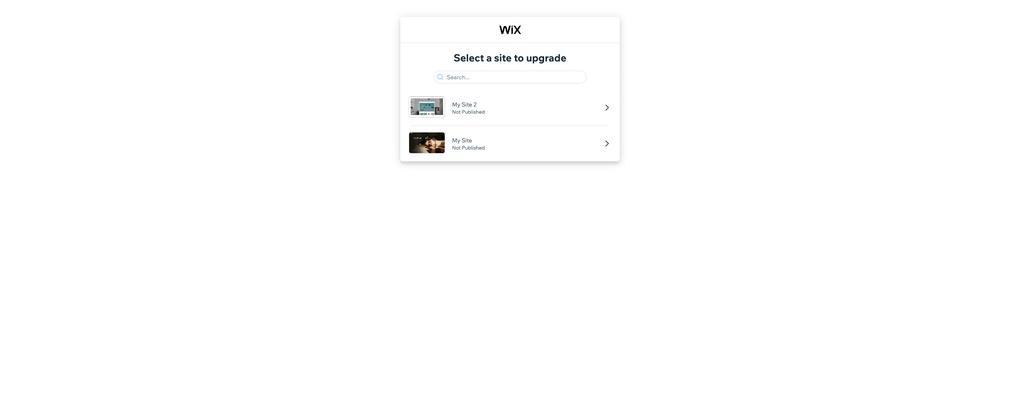 Task type: locate. For each thing, give the bounding box(es) containing it.
not
[[452, 109, 461, 115], [452, 145, 461, 151]]

0 vertical spatial not
[[452, 109, 461, 115]]

site for 2
[[462, 101, 472, 108]]

site left the 2
[[462, 101, 472, 108]]

1 vertical spatial my
[[452, 137, 461, 144]]

not inside my site not published
[[452, 145, 461, 151]]

my inside my site not published
[[452, 137, 461, 144]]

0 vertical spatial my
[[452, 101, 461, 108]]

my site not published
[[452, 137, 485, 151]]

select
[[454, 52, 484, 64]]

upgrade
[[526, 52, 567, 64]]

site down my site 2 not published
[[462, 137, 472, 144]]

2 site from the top
[[462, 137, 472, 144]]

1 vertical spatial not
[[452, 145, 461, 151]]

0 vertical spatial site
[[462, 101, 472, 108]]

1 site from the top
[[462, 101, 472, 108]]

2
[[474, 101, 477, 108]]

select a site to upgrade
[[454, 52, 567, 64]]

my site 2 not published
[[452, 101, 485, 115]]

0 vertical spatial published
[[462, 109, 485, 115]]

my down my site 2 not published
[[452, 137, 461, 144]]

site inside my site 2 not published
[[462, 101, 472, 108]]

2 published from the top
[[462, 145, 485, 151]]

my left the 2
[[452, 101, 461, 108]]

site
[[462, 101, 472, 108], [462, 137, 472, 144]]

not inside my site 2 not published
[[452, 109, 461, 115]]

published
[[462, 109, 485, 115], [462, 145, 485, 151]]

1 vertical spatial published
[[462, 145, 485, 151]]

site inside my site not published
[[462, 137, 472, 144]]

1 not from the top
[[452, 109, 461, 115]]

published inside my site not published
[[462, 145, 485, 151]]

2 not from the top
[[452, 145, 461, 151]]

1 my from the top
[[452, 101, 461, 108]]

2 my from the top
[[452, 137, 461, 144]]

1 published from the top
[[462, 109, 485, 115]]

my inside my site 2 not published
[[452, 101, 461, 108]]

1 vertical spatial site
[[462, 137, 472, 144]]

my
[[452, 101, 461, 108], [452, 137, 461, 144]]



Task type: vqa. For each thing, say whether or not it's contained in the screenshot.
My associated with My Site
yes



Task type: describe. For each thing, give the bounding box(es) containing it.
my for my site
[[452, 137, 461, 144]]

my for my site 2
[[452, 101, 461, 108]]

site
[[494, 52, 512, 64]]

published inside my site 2 not published
[[462, 109, 485, 115]]

Search... field
[[445, 71, 584, 83]]

site for not
[[462, 137, 472, 144]]

to
[[514, 52, 524, 64]]

a
[[487, 52, 492, 64]]



